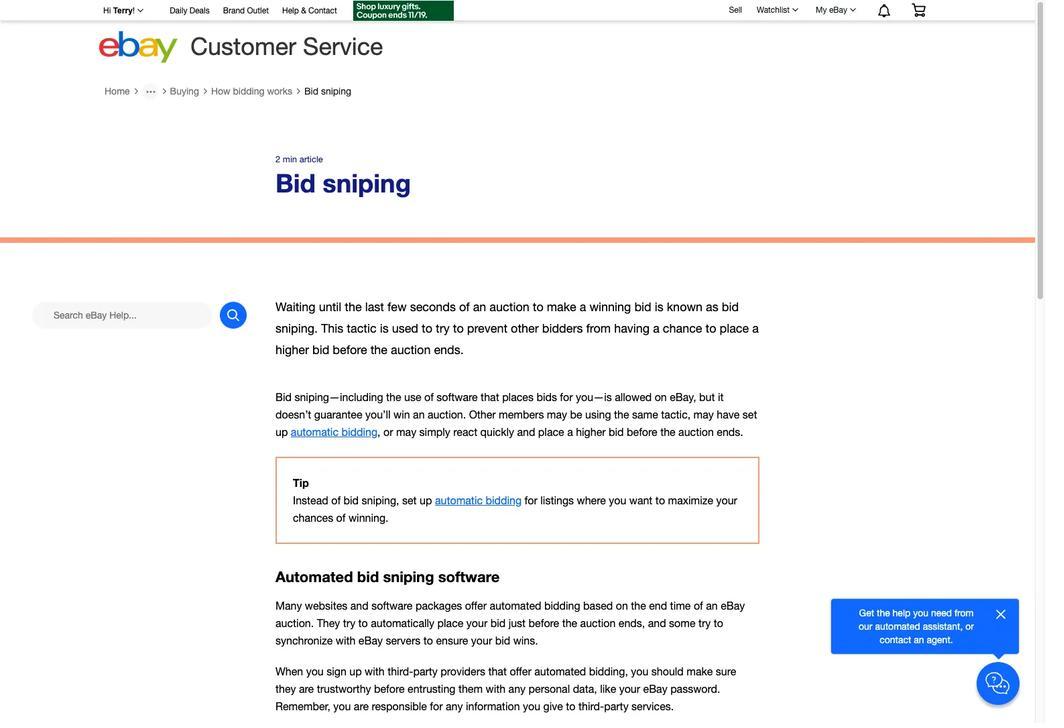 Task type: vqa. For each thing, say whether or not it's contained in the screenshot.
"Only" associated with $13.99
no



Task type: describe. For each thing, give the bounding box(es) containing it.
get the help you need from our automated assistant, or contact an agent.
[[859, 608, 974, 645]]

ebay,
[[670, 391, 697, 403]]

1 horizontal spatial ends.
[[717, 426, 744, 438]]

buying link
[[170, 86, 199, 97]]

an inside bid sniping—including the use of software that places bids for you—is allowed on ebay, but it doesn't guarantee you'll win an auction. other members may be using the same tactic, may have set up
[[413, 408, 425, 420]]

bid up the having
[[635, 300, 652, 314]]

how
[[211, 86, 231, 97]]

ends,
[[619, 617, 645, 629]]

home link
[[105, 86, 130, 97]]

an inside get the help you need from our automated assistant, or contact an agent.
[[914, 634, 925, 645]]

bid for sniping—including
[[276, 391, 292, 403]]

based
[[584, 599, 613, 611]]

terry
[[113, 6, 133, 15]]

information
[[466, 700, 520, 712]]

them
[[459, 683, 483, 695]]

you left the should
[[631, 665, 649, 677]]

bid inside 2 min article bid sniping
[[276, 168, 316, 198]]

to inside "when you sign up with third-party providers that offer automated bidding, you should make sure they are trustworthy before entrusting them with any personal data, like your ebay password. remember, you are responsible for any information you give to third-party services."
[[566, 700, 576, 712]]

sell link
[[723, 5, 748, 15]]

on inside bid sniping—including the use of software that places bids for you—is allowed on ebay, but it doesn't guarantee you'll win an auction. other members may be using the same tactic, may have set up
[[655, 391, 667, 403]]

just
[[509, 617, 526, 629]]

deals
[[190, 6, 210, 15]]

1 horizontal spatial party
[[604, 700, 629, 712]]

assistant,
[[923, 621, 963, 632]]

the down the tactic
[[371, 343, 388, 357]]

0 vertical spatial automatic
[[291, 426, 339, 438]]

daily
[[170, 6, 187, 15]]

automated bid sniping software
[[276, 568, 500, 586]]

they
[[276, 683, 296, 695]]

bid sniping link
[[304, 86, 351, 97]]

daily deals
[[170, 6, 210, 15]]

data,
[[573, 683, 597, 695]]

allowed
[[615, 391, 652, 403]]

1 horizontal spatial higher
[[576, 426, 606, 438]]

bid sniping main content
[[0, 78, 1036, 723]]

up inside tip instead of bid sniping, set up automatic bidding
[[420, 494, 432, 506]]

quickly
[[481, 426, 514, 438]]

the left last
[[345, 300, 362, 314]]

few
[[388, 300, 407, 314]]

your inside many websites and software packages offer automated bidding based on the end time of an ebay auction. they try to automatically place your bid just before the auction ends, and some try to synchronize with ebay servers to ensure your bid wins.
[[467, 617, 488, 629]]

to left the prevent
[[453, 321, 464, 335]]

1 horizontal spatial are
[[354, 700, 369, 712]]

for listings where you want to maximize your chances of winning.
[[293, 494, 738, 524]]

simply
[[420, 426, 451, 438]]

websites
[[305, 599, 348, 611]]

until
[[319, 300, 342, 314]]

sure
[[716, 665, 737, 677]]

min
[[283, 154, 297, 164]]

auction down used
[[391, 343, 431, 357]]

0 horizontal spatial is
[[380, 321, 389, 335]]

ensure your
[[436, 634, 492, 646]]

used
[[392, 321, 419, 335]]

packages
[[416, 599, 462, 611]]

software inside bid sniping—including the use of software that places bids for you—is allowed on ebay, but it doesn't guarantee you'll win an auction. other members may be using the same tactic, may have set up
[[437, 391, 478, 403]]

many websites and software packages offer automated bidding based on the end time of an ebay auction. they try to automatically place your bid just before the auction ends, and some try to synchronize with ebay servers to ensure your bid wins.
[[276, 599, 745, 646]]

an inside waiting until the last few seconds of an auction to make a winning bid is known as bid sniping. this tactic is used to try to prevent other bidders from having a chance to place a higher bid before the auction ends.
[[473, 300, 487, 314]]

account navigation
[[96, 0, 936, 23]]

bidding,
[[589, 665, 628, 677]]

the down tactic,
[[661, 426, 676, 438]]

1 vertical spatial with
[[365, 665, 385, 677]]

tactic,
[[661, 408, 691, 420]]

how bidding works link
[[211, 86, 292, 97]]

software for and
[[372, 599, 413, 611]]

automatic inside tip instead of bid sniping, set up automatic bidding
[[435, 494, 483, 506]]

before inside waiting until the last few seconds of an auction to make a winning bid is known as bid sniping. this tactic is used to try to prevent other bidders from having a chance to place a higher bid before the auction ends.
[[333, 343, 367, 357]]

place inside waiting until the last few seconds of an auction to make a winning bid is known as bid sniping. this tactic is used to try to prevent other bidders from having a chance to place a higher bid before the auction ends.
[[720, 321, 749, 335]]

my ebay
[[816, 5, 848, 15]]

auction inside many websites and software packages offer automated bidding based on the end time of an ebay auction. they try to automatically place your bid just before the auction ends, and some try to synchronize with ebay servers to ensure your bid wins.
[[581, 617, 616, 629]]

automatic bidding , or may simply react quickly and place a higher bid before the auction ends.
[[291, 426, 744, 438]]

offer inside "when you sign up with third-party providers that offer automated bidding, you should make sure they are trustworthy before entrusting them with any personal data, like your ebay password. remember, you are responsible for any information you give to third-party services."
[[510, 665, 532, 677]]

may have
[[694, 408, 740, 420]]

your inside "when you sign up with third-party providers that offer automated bidding, you should make sure they are trustworthy before entrusting them with any personal data, like your ebay password. remember, you are responsible for any information you give to third-party services."
[[620, 683, 641, 695]]

0 vertical spatial sniping
[[321, 86, 351, 97]]

software for sniping
[[438, 568, 500, 586]]

from inside get the help you need from our automated assistant, or contact an agent.
[[955, 608, 974, 618]]

bidding right the how
[[233, 86, 265, 97]]

sell
[[729, 5, 742, 15]]

or inside get the help you need from our automated assistant, or contact an agent.
[[966, 621, 974, 632]]

0 vertical spatial any
[[509, 683, 526, 695]]

my ebay link
[[809, 2, 863, 18]]

your inside for listings where you want to maximize your chances of winning.
[[717, 494, 738, 506]]

sniping inside 2 min article bid sniping
[[323, 168, 411, 198]]

to right they
[[359, 617, 368, 629]]

some
[[669, 617, 696, 629]]

auction. inside many websites and software packages offer automated bidding based on the end time of an ebay auction. they try to automatically place your bid just before the auction ends, and some try to synchronize with ebay servers to ensure your bid wins.
[[276, 617, 314, 629]]

auction down tactic,
[[679, 426, 714, 438]]

chances
[[293, 512, 333, 524]]

watchlist
[[757, 5, 790, 15]]

you inside get the help you need from our automated assistant, or contact an agent.
[[914, 608, 929, 618]]

1 vertical spatial and
[[351, 599, 369, 611]]

0 horizontal spatial may
[[396, 426, 417, 438]]

that inside bid sniping—including the use of software that places bids for you—is allowed on ebay, but it doesn't guarantee you'll win an auction. other members may be using the same tactic, may have set up
[[481, 391, 499, 403]]

hi
[[103, 6, 111, 15]]

home
[[105, 86, 130, 97]]

you down trustworthy
[[334, 700, 351, 712]]

remember,
[[276, 700, 331, 712]]

seconds
[[410, 300, 456, 314]]

waiting
[[276, 300, 316, 314]]

same
[[632, 408, 659, 420]]

0 horizontal spatial try
[[343, 617, 356, 629]]

bid left just
[[491, 617, 506, 629]]

1 vertical spatial any
[[446, 700, 463, 712]]

make inside "when you sign up with third-party providers that offer automated bidding, you should make sure they are trustworthy before entrusting them with any personal data, like your ebay password. remember, you are responsible for any information you give to third-party services."
[[687, 665, 713, 677]]

customer
[[190, 32, 296, 60]]

listings
[[541, 494, 574, 506]]

brand
[[223, 6, 245, 15]]

contact
[[880, 634, 912, 645]]

&
[[301, 6, 306, 15]]

you left the sign
[[306, 665, 324, 677]]

watchlist link
[[750, 2, 805, 18]]

on inside many websites and software packages offer automated bidding based on the end time of an ebay auction. they try to automatically place your bid just before the auction ends, and some try to synchronize with ebay servers to ensure your bid wins.
[[616, 599, 628, 611]]

may inside bid sniping—including the use of software that places bids for you—is allowed on ebay, but it doesn't guarantee you'll win an auction. other members may be using the same tactic, may have set up
[[547, 408, 567, 420]]

help
[[893, 608, 911, 618]]

give
[[544, 700, 563, 712]]

2 horizontal spatial try
[[699, 617, 711, 629]]

try inside waiting until the last few seconds of an auction to make a winning bid is known as bid sniping. this tactic is used to try to prevent other bidders from having a chance to place a higher bid before the auction ends.
[[436, 321, 450, 335]]

winning.
[[349, 512, 389, 524]]

known
[[667, 300, 703, 314]]

waiting until the last few seconds of an auction to make a winning bid is known as bid sniping. this tactic is used to try to prevent other bidders from having a chance to place a higher bid before the auction ends.
[[276, 300, 759, 357]]

automatically
[[371, 617, 435, 629]]

sniping.
[[276, 321, 318, 335]]

tactic
[[347, 321, 377, 335]]

to down as
[[706, 321, 717, 335]]

bid right as
[[722, 300, 739, 314]]

0 vertical spatial are
[[299, 683, 314, 695]]

1 vertical spatial third-
[[579, 700, 604, 712]]

before inside "when you sign up with third-party providers that offer automated bidding, you should make sure they are trustworthy before entrusting them with any personal data, like your ebay password. remember, you are responsible for any information you give to third-party services."
[[374, 683, 405, 695]]

where
[[577, 494, 606, 506]]

the left use
[[386, 391, 401, 403]]

sniping, set
[[362, 494, 417, 506]]

the down allowed
[[614, 408, 630, 420]]

password.
[[671, 683, 721, 695]]

win
[[394, 408, 410, 420]]

prevent
[[467, 321, 508, 335]]

for inside "when you sign up with third-party providers that offer automated bidding, you should make sure they are trustworthy before entrusting them with any personal data, like your ebay password. remember, you are responsible for any information you give to third-party services."
[[430, 700, 443, 712]]

tip
[[293, 476, 309, 489]]

providers
[[441, 665, 486, 677]]

ebay inside "when you sign up with third-party providers that offer automated bidding, you should make sure they are trustworthy before entrusting them with any personal data, like your ebay password. remember, you are responsible for any information you give to third-party services."
[[644, 683, 668, 695]]

our
[[859, 621, 873, 632]]

when you sign up with third-party providers that offer automated bidding, you should make sure they are trustworthy before entrusting them with any personal data, like your ebay password. remember, you are responsible for any information you give to third-party services.
[[276, 665, 737, 712]]

an inside many websites and software packages offer automated bidding based on the end time of an ebay auction. they try to automatically place your bid just before the auction ends, and some try to synchronize with ebay servers to ensure your bid wins.
[[706, 599, 718, 611]]

1 vertical spatial automatic bidding link
[[435, 494, 522, 506]]

guarantee
[[314, 408, 363, 420]]



Task type: locate. For each thing, give the bounding box(es) containing it.
brand outlet
[[223, 6, 269, 15]]

1 horizontal spatial third-
[[579, 700, 604, 712]]

is left used
[[380, 321, 389, 335]]

1 horizontal spatial or
[[966, 621, 974, 632]]

you—is
[[576, 391, 612, 403]]

want
[[630, 494, 653, 506]]

react
[[454, 426, 478, 438]]

automated up contact
[[876, 621, 921, 632]]

any
[[509, 683, 526, 695], [446, 700, 463, 712]]

and right websites
[[351, 599, 369, 611]]

customer service
[[190, 32, 383, 60]]

software inside many websites and software packages offer automated bidding based on the end time of an ebay auction. they try to automatically place your bid just before the auction ends, and some try to synchronize with ebay servers to ensure your bid wins.
[[372, 599, 413, 611]]

before up the wins.
[[529, 617, 559, 629]]

0 horizontal spatial for
[[430, 700, 443, 712]]

2 horizontal spatial your
[[717, 494, 738, 506]]

but
[[700, 391, 715, 403]]

auction. inside bid sniping—including the use of software that places bids for you—is allowed on ebay, but it doesn't guarantee you'll win an auction. other members may be using the same tactic, may have set up
[[428, 408, 466, 420]]

automated inside "when you sign up with third-party providers that offer automated bidding, you should make sure they are trustworthy before entrusting them with any personal data, like your ebay password. remember, you are responsible for any information you give to third-party services."
[[535, 665, 586, 677]]

1 horizontal spatial make
[[687, 665, 713, 677]]

that right providers
[[489, 665, 507, 677]]

1 vertical spatial offer
[[510, 665, 532, 677]]

it
[[718, 391, 724, 403]]

2 horizontal spatial and
[[648, 617, 666, 629]]

0 vertical spatial third-
[[388, 665, 413, 677]]

ebay right time
[[721, 599, 745, 611]]

1 horizontal spatial may
[[547, 408, 567, 420]]

service
[[303, 32, 383, 60]]

0 horizontal spatial are
[[299, 683, 314, 695]]

or right assistant,
[[966, 621, 974, 632]]

get the help you need from our automated assistant, or contact an agent. tooltip
[[853, 606, 981, 647]]

of left winning.
[[336, 512, 346, 524]]

this
[[321, 321, 344, 335]]

you left give
[[523, 700, 541, 712]]

0 vertical spatial your
[[717, 494, 738, 506]]

entrusting
[[408, 683, 456, 695]]

automated inside get the help you need from our automated assistant, or contact an agent.
[[876, 621, 921, 632]]

0 vertical spatial on
[[655, 391, 667, 403]]

to up other
[[533, 300, 544, 314]]

Search eBay Help... text field
[[32, 302, 212, 329]]

higher inside waiting until the last few seconds of an auction to make a winning bid is known as bid sniping. this tactic is used to try to prevent other bidders from having a chance to place a higher bid before the auction ends.
[[276, 343, 309, 357]]

2 vertical spatial bid
[[276, 391, 292, 403]]

sniping down article
[[323, 168, 411, 198]]

0 horizontal spatial automatic bidding link
[[291, 426, 378, 438]]

1 vertical spatial that
[[489, 665, 507, 677]]

before up responsible
[[374, 683, 405, 695]]

0 horizontal spatial auction.
[[276, 617, 314, 629]]

the up the ends,
[[631, 599, 646, 611]]

1 horizontal spatial auction.
[[428, 408, 466, 420]]

or right , at bottom left
[[384, 426, 393, 438]]

chance
[[663, 321, 703, 335]]

higher
[[276, 343, 309, 357], [576, 426, 606, 438]]

bid sniping—including the use of software that places bids for you—is allowed on ebay, but it doesn't guarantee you'll win an auction. other members may be using the same tactic, may have set up
[[276, 391, 758, 438]]

bid sniping
[[304, 86, 351, 97]]

of inside many websites and software packages offer automated bidding based on the end time of an ebay auction. they try to automatically place your bid just before the auction ends, and some try to synchronize with ebay servers to ensure your bid wins.
[[694, 599, 703, 611]]

2 vertical spatial automated
[[535, 665, 586, 677]]

places
[[502, 391, 534, 403]]

or inside the bid sniping main content
[[384, 426, 393, 438]]

0 vertical spatial ends.
[[434, 343, 464, 357]]

1 horizontal spatial for
[[525, 494, 538, 506]]

bid right automated at the left bottom of the page
[[357, 568, 379, 586]]

of inside for listings where you want to maximize your chances of winning.
[[336, 512, 346, 524]]

or
[[384, 426, 393, 438], [966, 621, 974, 632]]

sniping
[[321, 86, 351, 97], [323, 168, 411, 198], [383, 568, 434, 586]]

ends. inside waiting until the last few seconds of an auction to make a winning bid is known as bid sniping. this tactic is used to try to prevent other bidders from having a chance to place a higher bid before the auction ends.
[[434, 343, 464, 357]]

1 horizontal spatial with
[[365, 665, 385, 677]]

the inside get the help you need from our automated assistant, or contact an agent.
[[877, 608, 890, 618]]

to right servers
[[424, 634, 433, 646]]

0 vertical spatial that
[[481, 391, 499, 403]]

party up entrusting
[[413, 665, 438, 677]]

buying
[[170, 86, 199, 97]]

2 vertical spatial for
[[430, 700, 443, 712]]

higher down using
[[576, 426, 606, 438]]

0 vertical spatial make
[[547, 300, 577, 314]]

2 vertical spatial up
[[350, 665, 362, 677]]

1 vertical spatial place
[[538, 426, 565, 438]]

automatic
[[291, 426, 339, 438], [435, 494, 483, 506]]

0 vertical spatial auction.
[[428, 408, 466, 420]]

0 vertical spatial is
[[655, 300, 664, 314]]

that inside "when you sign up with third-party providers that offer automated bidding, you should make sure they are trustworthy before entrusting them with any personal data, like your ebay password. remember, you are responsible for any information you give to third-party services."
[[489, 665, 507, 677]]

your shopping cart image
[[911, 3, 927, 17]]

2 vertical spatial with
[[486, 683, 506, 695]]

ends. down may have
[[717, 426, 744, 438]]

1 horizontal spatial is
[[655, 300, 664, 314]]

bidding
[[233, 86, 265, 97], [342, 426, 378, 438], [486, 494, 522, 506], [545, 599, 581, 611]]

bid inside bid sniping—including the use of software that places bids for you—is allowed on ebay, but it doesn't guarantee you'll win an auction. other members may be using the same tactic, may have set up
[[276, 391, 292, 403]]

1 vertical spatial your
[[467, 617, 488, 629]]

of right instead
[[331, 494, 341, 506]]

set
[[743, 408, 758, 420]]

services.
[[632, 700, 674, 712]]

0 horizontal spatial up
[[276, 426, 288, 438]]

sniping down service
[[321, 86, 351, 97]]

2 horizontal spatial up
[[420, 494, 432, 506]]

bidding inside many websites and software packages offer automated bidding based on the end time of an ebay auction. they try to automatically place your bid just before the auction ends, and some try to synchronize with ebay servers to ensure your bid wins.
[[545, 599, 581, 611]]

that up the other
[[481, 391, 499, 403]]

0 horizontal spatial party
[[413, 665, 438, 677]]

2 vertical spatial and
[[648, 617, 666, 629]]

for inside for listings where you want to maximize your chances of winning.
[[525, 494, 538, 506]]

ebay left servers
[[359, 634, 383, 646]]

automated up personal
[[535, 665, 586, 677]]

0 vertical spatial or
[[384, 426, 393, 438]]

1 horizontal spatial try
[[436, 321, 450, 335]]

need
[[932, 608, 952, 618]]

1 vertical spatial automated
[[876, 621, 921, 632]]

1 horizontal spatial automatic
[[435, 494, 483, 506]]

ebay right my
[[830, 5, 848, 15]]

1 vertical spatial or
[[966, 621, 974, 632]]

having
[[614, 321, 650, 335]]

of inside waiting until the last few seconds of an auction to make a winning bid is known as bid sniping. this tactic is used to try to prevent other bidders from having a chance to place a higher bid before the auction ends.
[[459, 300, 470, 314]]

1 horizontal spatial and
[[517, 426, 536, 438]]

of inside bid sniping—including the use of software that places bids for you—is allowed on ebay, but it doesn't guarantee you'll win an auction. other members may be using the same tactic, may have set up
[[425, 391, 434, 403]]

0 horizontal spatial ends.
[[434, 343, 464, 357]]

you right "help" in the bottom of the page
[[914, 608, 929, 618]]

for inside bid sniping—including the use of software that places bids for you—is allowed on ebay, but it doesn't guarantee you'll win an auction. other members may be using the same tactic, may have set up
[[560, 391, 573, 403]]

you
[[609, 494, 627, 506], [914, 608, 929, 618], [306, 665, 324, 677], [631, 665, 649, 677], [334, 700, 351, 712], [523, 700, 541, 712]]

with
[[336, 634, 356, 646], [365, 665, 385, 677], [486, 683, 506, 695]]

2 min article bid sniping
[[276, 154, 411, 198]]

and down end
[[648, 617, 666, 629]]

bidding inside tip instead of bid sniping, set up automatic bidding
[[486, 494, 522, 506]]

try
[[436, 321, 450, 335], [343, 617, 356, 629], [699, 617, 711, 629]]

to right some
[[714, 617, 724, 629]]

outlet
[[247, 6, 269, 15]]

may
[[547, 408, 567, 420], [396, 426, 417, 438]]

place
[[720, 321, 749, 335], [538, 426, 565, 438], [438, 617, 464, 629]]

from inside waiting until the last few seconds of an auction to make a winning bid is known as bid sniping. this tactic is used to try to prevent other bidders from having a chance to place a higher bid before the auction ends.
[[586, 321, 611, 335]]

your up ensure your
[[467, 617, 488, 629]]

0 horizontal spatial place
[[438, 617, 464, 629]]

to right give
[[566, 700, 576, 712]]

bid inside tip instead of bid sniping, set up automatic bidding
[[344, 494, 359, 506]]

1 horizontal spatial any
[[509, 683, 526, 695]]

the right get
[[877, 608, 890, 618]]

1 vertical spatial higher
[[576, 426, 606, 438]]

1 vertical spatial for
[[525, 494, 538, 506]]

bid for sniping
[[304, 86, 319, 97]]

2 vertical spatial software
[[372, 599, 413, 611]]

software up 'automatically' on the bottom of the page
[[372, 599, 413, 611]]

0 vertical spatial up
[[276, 426, 288, 438]]

1 vertical spatial up
[[420, 494, 432, 506]]

your
[[717, 494, 738, 506], [467, 617, 488, 629], [620, 683, 641, 695]]

2 vertical spatial sniping
[[383, 568, 434, 586]]

,
[[378, 426, 381, 438]]

with up information at the bottom left
[[486, 683, 506, 695]]

place down packages
[[438, 617, 464, 629]]

2 vertical spatial your
[[620, 683, 641, 695]]

may left the be
[[547, 408, 567, 420]]

you inside for listings where you want to maximize your chances of winning.
[[609, 494, 627, 506]]

2 horizontal spatial for
[[560, 391, 573, 403]]

help
[[282, 6, 299, 15]]

offer inside many websites and software packages offer automated bidding based on the end time of an ebay auction. they try to automatically place your bid just before the auction ends, and some try to synchronize with ebay servers to ensure your bid wins.
[[465, 599, 487, 611]]

are up remember,
[[299, 683, 314, 695]]

members
[[499, 408, 544, 420]]

brand outlet link
[[223, 4, 269, 19]]

1 vertical spatial party
[[604, 700, 629, 712]]

with up trustworthy
[[365, 665, 385, 677]]

0 vertical spatial from
[[586, 321, 611, 335]]

get the coupon image
[[353, 1, 454, 21]]

0 horizontal spatial your
[[467, 617, 488, 629]]

0 vertical spatial bid
[[304, 86, 319, 97]]

1 vertical spatial sniping
[[323, 168, 411, 198]]

bidding down you'll
[[342, 426, 378, 438]]

get
[[860, 608, 875, 618]]

of
[[459, 300, 470, 314], [425, 391, 434, 403], [331, 494, 341, 506], [336, 512, 346, 524], [694, 599, 703, 611]]

auction up other
[[490, 300, 530, 314]]

you left want
[[609, 494, 627, 506]]

for down entrusting
[[430, 700, 443, 712]]

0 vertical spatial offer
[[465, 599, 487, 611]]

1 vertical spatial on
[[616, 599, 628, 611]]

ebay inside my ebay link
[[830, 5, 848, 15]]

using
[[586, 408, 611, 420]]

software up the other
[[437, 391, 478, 403]]

0 horizontal spatial and
[[351, 599, 369, 611]]

1 horizontal spatial up
[[350, 665, 362, 677]]

daily deals link
[[170, 4, 210, 19]]

and down members
[[517, 426, 536, 438]]

any up information at the bottom left
[[509, 683, 526, 695]]

2 vertical spatial place
[[438, 617, 464, 629]]

ends. down seconds
[[434, 343, 464, 357]]

0 vertical spatial higher
[[276, 343, 309, 357]]

0 horizontal spatial from
[[586, 321, 611, 335]]

bid down the min
[[276, 168, 316, 198]]

up right the sign
[[350, 665, 362, 677]]

before down the tactic
[[333, 343, 367, 357]]

end
[[649, 599, 667, 611]]

you'll
[[365, 408, 391, 420]]

time
[[670, 599, 691, 611]]

bid down this
[[313, 343, 330, 357]]

should
[[652, 665, 684, 677]]

bid down using
[[609, 426, 624, 438]]

the right just
[[562, 617, 578, 629]]

an up the prevent
[[473, 300, 487, 314]]

to right used
[[422, 321, 433, 335]]

1 vertical spatial from
[[955, 608, 974, 618]]

0 vertical spatial software
[[437, 391, 478, 403]]

for
[[560, 391, 573, 403], [525, 494, 538, 506], [430, 700, 443, 712]]

0 horizontal spatial make
[[547, 300, 577, 314]]

make up password.
[[687, 665, 713, 677]]

0 horizontal spatial any
[[446, 700, 463, 712]]

third- down servers
[[388, 665, 413, 677]]

party
[[413, 665, 438, 677], [604, 700, 629, 712]]

from down winning
[[586, 321, 611, 335]]

auction. up simply
[[428, 408, 466, 420]]

software up packages
[[438, 568, 500, 586]]

bid up doesn't at the bottom left of the page
[[276, 391, 292, 403]]

0 horizontal spatial higher
[[276, 343, 309, 357]]

up inside bid sniping—including the use of software that places bids for you—is allowed on ebay, but it doesn't guarantee you'll win an auction. other members may be using the same tactic, may have set up
[[276, 426, 288, 438]]

bid down just
[[495, 634, 511, 646]]

try right some
[[699, 617, 711, 629]]

offer up ensure your
[[465, 599, 487, 611]]

2 horizontal spatial place
[[720, 321, 749, 335]]

0 vertical spatial place
[[720, 321, 749, 335]]

1 horizontal spatial from
[[955, 608, 974, 618]]

try down seconds
[[436, 321, 450, 335]]

winning
[[590, 300, 631, 314]]

up right sniping, set
[[420, 494, 432, 506]]

place right chance
[[720, 321, 749, 335]]

trustworthy
[[317, 683, 371, 695]]

1 vertical spatial is
[[380, 321, 389, 335]]

for left listings
[[525, 494, 538, 506]]

to right want
[[656, 494, 665, 506]]

they
[[317, 617, 340, 629]]

0 vertical spatial automatic bidding link
[[291, 426, 378, 438]]

on left ebay,
[[655, 391, 667, 403]]

bidding left listings
[[486, 494, 522, 506]]

1 horizontal spatial offer
[[510, 665, 532, 677]]

0 horizontal spatial with
[[336, 634, 356, 646]]

1 horizontal spatial your
[[620, 683, 641, 695]]

1 horizontal spatial place
[[538, 426, 565, 438]]

bid
[[635, 300, 652, 314], [722, 300, 739, 314], [313, 343, 330, 357], [609, 426, 624, 438], [344, 494, 359, 506], [357, 568, 379, 586], [491, 617, 506, 629], [495, 634, 511, 646]]

third- down data,
[[579, 700, 604, 712]]

auction. down the many
[[276, 617, 314, 629]]

0 horizontal spatial offer
[[465, 599, 487, 611]]

0 horizontal spatial third-
[[388, 665, 413, 677]]

up inside "when you sign up with third-party providers that offer automated bidding, you should make sure they are trustworthy before entrusting them with any personal data, like your ebay password. remember, you are responsible for any information you give to third-party services."
[[350, 665, 362, 677]]

responsible
[[372, 700, 427, 712]]

customer service banner
[[96, 0, 936, 67]]

bids
[[537, 391, 557, 403]]

other
[[469, 408, 496, 420]]

help & contact
[[282, 6, 337, 15]]

higher down sniping.
[[276, 343, 309, 357]]

0 vertical spatial automated
[[490, 599, 542, 611]]

are down trustworthy
[[354, 700, 369, 712]]

0 vertical spatial with
[[336, 634, 356, 646]]

make up bidders
[[547, 300, 577, 314]]

contact
[[309, 6, 337, 15]]

an right win on the left of the page
[[413, 408, 425, 420]]

to inside for listings where you want to maximize your chances of winning.
[[656, 494, 665, 506]]

of right use
[[425, 391, 434, 403]]

1 vertical spatial software
[[438, 568, 500, 586]]

automated
[[276, 568, 353, 586]]

instead
[[293, 494, 328, 506]]

before down same
[[627, 426, 658, 438]]

article
[[300, 154, 323, 164]]

with inside many websites and software packages offer automated bidding based on the end time of an ebay auction. they try to automatically place your bid just before the auction ends, and some try to synchronize with ebay servers to ensure your bid wins.
[[336, 634, 356, 646]]

make inside waiting until the last few seconds of an auction to make a winning bid is known as bid sniping. this tactic is used to try to prevent other bidders from having a chance to place a higher bid before the auction ends.
[[547, 300, 577, 314]]

of inside tip instead of bid sniping, set up automatic bidding
[[331, 494, 341, 506]]

an right time
[[706, 599, 718, 611]]

0 vertical spatial and
[[517, 426, 536, 438]]

1 vertical spatial are
[[354, 700, 369, 712]]

automated inside many websites and software packages offer automated bidding based on the end time of an ebay auction. they try to automatically place your bid just before the auction ends, and some try to synchronize with ebay servers to ensure your bid wins.
[[490, 599, 542, 611]]

automated up just
[[490, 599, 542, 611]]

an left agent.
[[914, 634, 925, 645]]

your right like on the right of page
[[620, 683, 641, 695]]

ebay up services.
[[644, 683, 668, 695]]

and
[[517, 426, 536, 438], [351, 599, 369, 611], [648, 617, 666, 629]]

may down win on the left of the page
[[396, 426, 417, 438]]

place inside many websites and software packages offer automated bidding based on the end time of an ebay auction. they try to automatically place your bid just before the auction ends, and some try to synchronize with ebay servers to ensure your bid wins.
[[438, 617, 464, 629]]

on up the ends,
[[616, 599, 628, 611]]

personal
[[529, 683, 570, 695]]

for right bids
[[560, 391, 573, 403]]

!
[[133, 6, 135, 15]]

offer down the wins.
[[510, 665, 532, 677]]

when
[[276, 665, 303, 677]]

before inside many websites and software packages offer automated bidding based on the end time of an ebay auction. they try to automatically place your bid just before the auction ends, and some try to synchronize with ebay servers to ensure your bid wins.
[[529, 617, 559, 629]]

wins.
[[514, 634, 538, 646]]

bidding left based
[[545, 599, 581, 611]]



